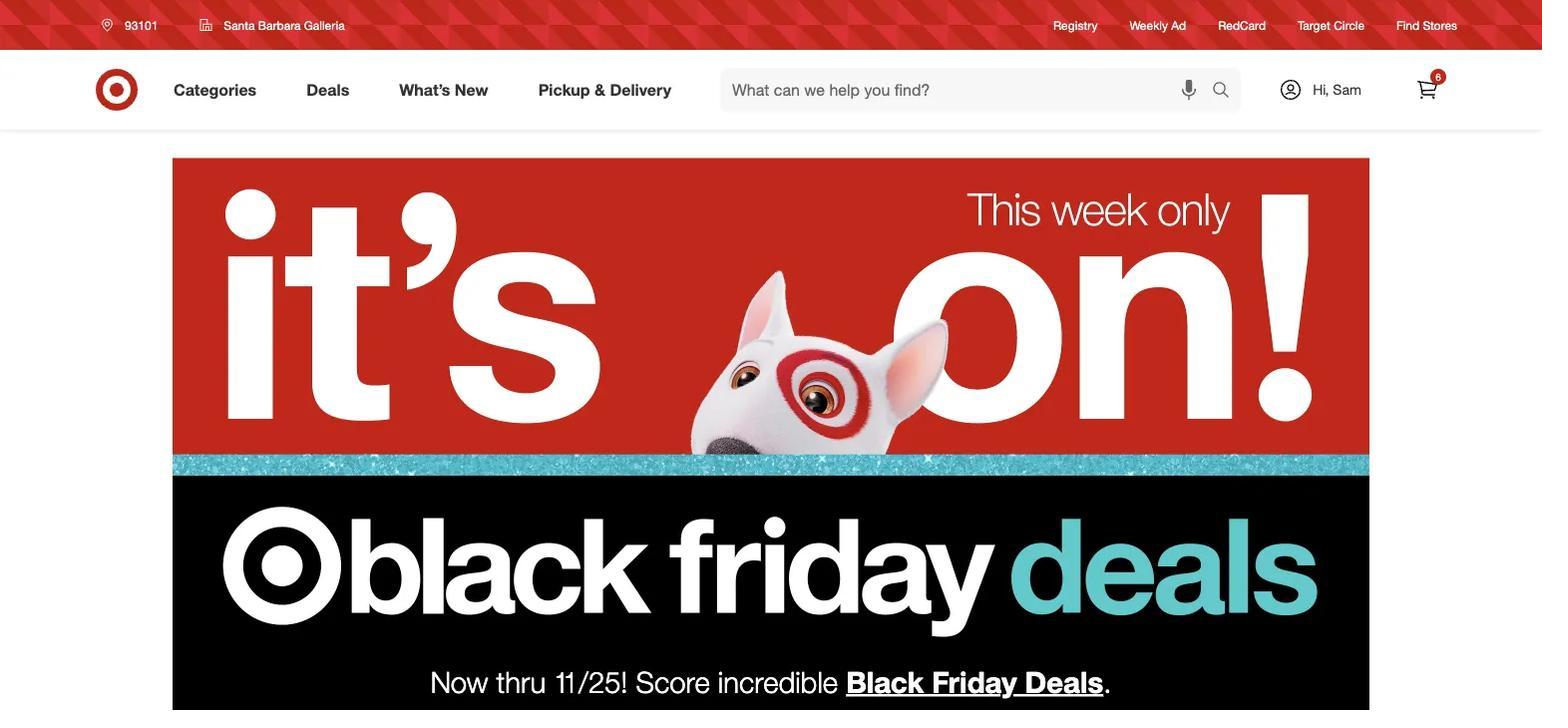 Task type: describe. For each thing, give the bounding box(es) containing it.
deals link
[[290, 68, 375, 112]]

target circle link
[[1298, 16, 1365, 34]]

target circle
[[1298, 17, 1365, 32]]

galleria
[[304, 17, 345, 32]]

hi,
[[1314, 81, 1330, 98]]

barbara
[[258, 17, 301, 32]]

circle
[[1335, 17, 1365, 32]]

this week only it's on! target black friday deals image
[[173, 130, 1370, 659]]

&
[[595, 80, 606, 99]]

registry link
[[1054, 16, 1098, 34]]

pickup
[[539, 80, 590, 99]]

1 vertical spatial deals
[[1025, 664, 1104, 700]]

redcard link
[[1219, 16, 1267, 34]]

what's new link
[[382, 68, 514, 112]]

find stores link
[[1397, 16, 1458, 34]]

pickup & delivery link
[[522, 68, 697, 112]]

/25!
[[579, 664, 628, 700]]

score
[[636, 664, 710, 700]]

sam
[[1334, 81, 1362, 98]]

categories link
[[157, 68, 282, 112]]

stores
[[1424, 17, 1458, 32]]

0 vertical spatial deals
[[307, 80, 350, 99]]

now thru 11 /25! score incredible black friday deals .
[[431, 664, 1112, 700]]

hi, sam
[[1314, 81, 1362, 98]]

pickup & delivery
[[539, 80, 672, 99]]

incredible
[[718, 664, 838, 700]]

6
[[1436, 70, 1442, 83]]



Task type: locate. For each thing, give the bounding box(es) containing it.
11
[[554, 664, 579, 700]]

thru
[[497, 664, 546, 700]]

1 horizontal spatial deals
[[1025, 664, 1104, 700]]

.
[[1104, 664, 1112, 700]]

deals down galleria
[[307, 80, 350, 99]]

santa
[[224, 17, 255, 32]]

find stores
[[1397, 17, 1458, 32]]

redcard
[[1219, 17, 1267, 32]]

black
[[847, 664, 924, 700]]

delivery
[[610, 80, 672, 99]]

weekly
[[1130, 17, 1169, 32]]

weekly ad
[[1130, 17, 1187, 32]]

now
[[431, 664, 488, 700]]

What can we help you find? suggestions appear below search field
[[721, 68, 1218, 112]]

target
[[1298, 17, 1331, 32]]

friday
[[932, 664, 1017, 700]]

santa barbara galleria
[[224, 17, 345, 32]]

93101 button
[[89, 7, 179, 43]]

find
[[1397, 17, 1420, 32]]

ad
[[1172, 17, 1187, 32]]

new
[[455, 80, 489, 99]]

0 horizontal spatial deals
[[307, 80, 350, 99]]

6 link
[[1406, 68, 1450, 112]]

registry
[[1054, 17, 1098, 32]]

deals
[[307, 80, 350, 99], [1025, 664, 1104, 700]]

93101
[[125, 17, 158, 32]]

deals right friday
[[1025, 664, 1104, 700]]

search button
[[1204, 68, 1252, 116]]

santa barbara galleria button
[[187, 7, 358, 43]]

what's
[[399, 80, 451, 99]]

weekly ad link
[[1130, 16, 1187, 34]]

categories
[[174, 80, 257, 99]]

search
[[1204, 82, 1252, 101]]

what's new
[[399, 80, 489, 99]]



Task type: vqa. For each thing, say whether or not it's contained in the screenshot.
the topmost deals
yes



